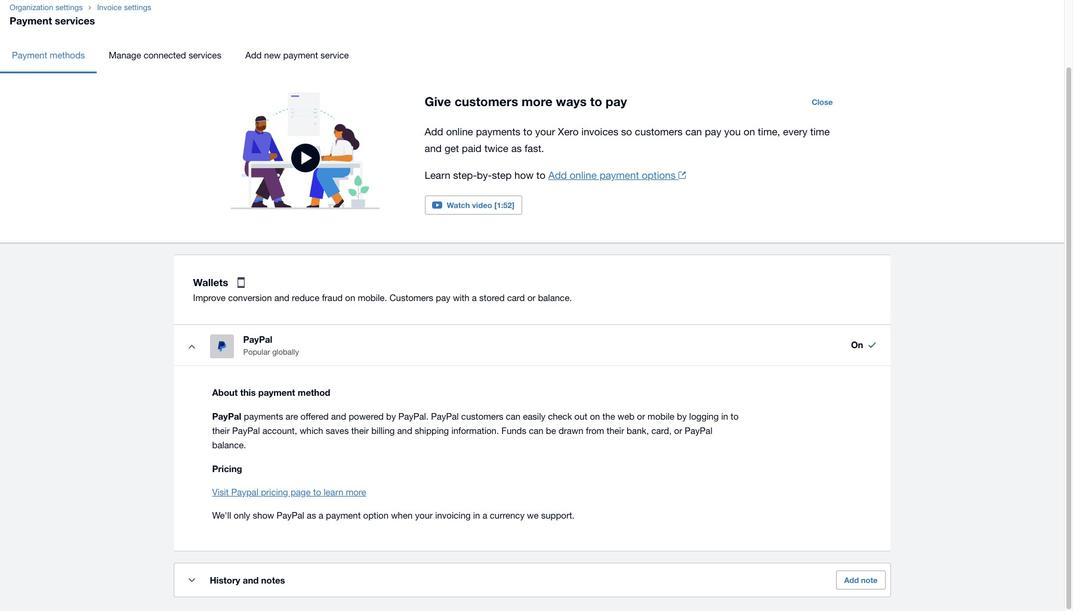 Task type: describe. For each thing, give the bounding box(es) containing it.
about this payment method
[[212, 387, 330, 398]]

video
[[472, 201, 492, 210]]

which
[[300, 426, 323, 436]]

popular
[[243, 348, 270, 357]]

information.
[[452, 426, 499, 436]]

3 their from the left
[[607, 426, 624, 436]]

learn step-by-step how to add online payment options
[[425, 170, 676, 182]]

in inside the payments are offered and powered by paypal. paypal customers can easily check out on the web or mobile by logging in to their paypal account, which saves their billing and shipping information. funds can be drawn from their bank, card, or paypal balance.
[[722, 412, 728, 422]]

step
[[492, 170, 512, 182]]

pricing
[[261, 488, 288, 498]]

visit paypal pricing page to learn more
[[212, 488, 366, 498]]

as inside wallets main content
[[307, 511, 316, 521]]

with
[[453, 293, 470, 303]]

payment services
[[10, 14, 95, 27]]

powered
[[349, 412, 384, 422]]

0 horizontal spatial a
[[319, 511, 324, 521]]

pricing
[[212, 464, 242, 475]]

card
[[507, 293, 525, 303]]

pay inside 'wallets improve conversion and reduce fraud on mobile. customers pay with a stored card or balance.'
[[436, 293, 451, 303]]

visit
[[212, 488, 229, 498]]

from
[[586, 426, 604, 436]]

time
[[811, 126, 830, 138]]

manage connected services
[[109, 50, 221, 60]]

time,
[[758, 126, 781, 138]]

globally
[[272, 348, 299, 357]]

toggle image for 1st toggle dropdown button from the bottom of the wallets main content
[[189, 579, 195, 583]]

1 toggle button from the top
[[180, 335, 204, 359]]

menu containing payment methods
[[0, 38, 1065, 73]]

paypal.
[[399, 412, 429, 422]]

bank,
[[627, 426, 649, 436]]

twice
[[485, 143, 509, 155]]

watch video [1:52]
[[447, 201, 515, 210]]

on
[[851, 340, 864, 350]]

how
[[515, 170, 534, 182]]

get
[[445, 143, 459, 155]]

online inside the add online payments to your xero invoices so customers can pay you on time, every time and get paid twice as fast.
[[446, 126, 473, 138]]

invoice settings link
[[92, 2, 156, 14]]

billing
[[371, 426, 395, 436]]

invoice settings
[[97, 3, 151, 12]]

methods
[[50, 50, 85, 60]]

payment down the add online payments to your xero invoices so customers can pay you on time, every time and get paid twice as fast.
[[600, 170, 639, 182]]

service
[[321, 50, 349, 60]]

a inside 'wallets improve conversion and reduce fraud on mobile. customers pay with a stored card or balance.'
[[472, 293, 477, 303]]

close button
[[805, 93, 840, 112]]

2 horizontal spatial a
[[483, 511, 488, 521]]

paypal left 'account,'
[[232, 426, 260, 436]]

more inside wallets main content
[[346, 488, 366, 498]]

history
[[210, 576, 240, 586]]

add note button
[[837, 571, 886, 590]]

be
[[546, 426, 556, 436]]

payments are offered and powered by paypal. paypal customers can easily check out on the web or mobile by logging in to their paypal account, which saves their billing and shipping information. funds can be drawn from their bank, card, or paypal balance.
[[212, 412, 739, 451]]

on inside the add online payments to your xero invoices so customers can pay you on time, every time and get paid twice as fast.
[[744, 126, 755, 138]]

[1:52]
[[494, 201, 515, 210]]

xero
[[558, 126, 579, 138]]

customers
[[390, 293, 434, 303]]

shipping
[[415, 426, 449, 436]]

history and notes
[[210, 576, 285, 586]]

your inside wallets main content
[[415, 511, 433, 521]]

notes
[[261, 576, 285, 586]]

organization
[[10, 3, 53, 12]]

easily
[[523, 412, 546, 422]]

settings for invoice settings
[[124, 3, 151, 12]]

organization settings
[[10, 3, 83, 12]]

saves
[[326, 426, 349, 436]]

step-
[[453, 170, 477, 182]]

add note
[[844, 576, 878, 586]]

add right how
[[548, 170, 567, 182]]

2 vertical spatial can
[[529, 426, 544, 436]]

and down paypal.
[[397, 426, 412, 436]]

0 vertical spatial pay
[[606, 94, 627, 109]]

by-
[[477, 170, 492, 182]]

organization settings link
[[5, 2, 88, 14]]

payment up are
[[258, 387, 295, 398]]

invoicing
[[435, 511, 471, 521]]

are
[[286, 412, 298, 422]]

invoices
[[582, 126, 619, 138]]

mobile
[[648, 412, 675, 422]]

2 by from the left
[[677, 412, 687, 422]]

fraud
[[322, 293, 343, 303]]

0 vertical spatial customers
[[455, 94, 518, 109]]

new
[[264, 50, 281, 60]]

customers for paid
[[635, 126, 683, 138]]

pay inside the add online payments to your xero invoices so customers can pay you on time, every time and get paid twice as fast.
[[705, 126, 722, 138]]

this
[[240, 387, 256, 398]]

mobile.
[[358, 293, 387, 303]]

paypal down about
[[212, 411, 241, 422]]

as inside the add online payments to your xero invoices so customers can pay you on time, every time and get paid twice as fast.
[[511, 143, 522, 155]]

on inside the payments are offered and powered by paypal. paypal customers can easily check out on the web or mobile by logging in to their paypal account, which saves their billing and shipping information. funds can be drawn from their bank, card, or paypal balance.
[[590, 412, 600, 422]]

paypal popular globally
[[243, 334, 299, 357]]

paypal down logging
[[685, 426, 713, 436]]

to left learn on the left bottom of page
[[313, 488, 321, 498]]

paypal image
[[218, 342, 226, 352]]

balance. inside the payments are offered and powered by paypal. paypal customers can easily check out on the web or mobile by logging in to their paypal account, which saves their billing and shipping information. funds can be drawn from their bank, card, or paypal balance.
[[212, 441, 246, 451]]

balance. inside 'wallets improve conversion and reduce fraud on mobile. customers pay with a stored card or balance.'
[[538, 293, 572, 303]]

can for easily
[[506, 412, 521, 422]]

wallets
[[193, 276, 228, 289]]



Task type: locate. For each thing, give the bounding box(es) containing it.
a down visit paypal pricing page to learn more 'link'
[[319, 511, 324, 521]]

manage
[[109, 50, 141, 60]]

balance. up pricing
[[212, 441, 246, 451]]

a right with at the left
[[472, 293, 477, 303]]

services down "organization settings" "link" at the top left of page
[[55, 14, 95, 27]]

can inside the add online payments to your xero invoices so customers can pay you on time, every time and get paid twice as fast.
[[686, 126, 702, 138]]

paypal down visit paypal pricing page to learn more
[[277, 511, 304, 521]]

watch video [1:52] button
[[425, 196, 523, 215]]

0 vertical spatial or
[[528, 293, 536, 303]]

more right learn on the left bottom of page
[[346, 488, 366, 498]]

customers right so
[[635, 126, 683, 138]]

more
[[522, 94, 553, 109], [346, 488, 366, 498]]

to up fast.
[[524, 126, 533, 138]]

a left currency
[[483, 511, 488, 521]]

out
[[575, 412, 588, 422]]

add inside button
[[844, 576, 859, 586]]

customers for by
[[461, 412, 504, 422]]

payments inside the add online payments to your xero invoices so customers can pay you on time, every time and get paid twice as fast.
[[476, 126, 521, 138]]

and left reduce
[[274, 293, 290, 303]]

1 vertical spatial can
[[506, 412, 521, 422]]

1 horizontal spatial as
[[511, 143, 522, 155]]

or inside 'wallets improve conversion and reduce fraud on mobile. customers pay with a stored card or balance.'
[[528, 293, 536, 303]]

online down "xero"
[[570, 170, 597, 182]]

funds
[[502, 426, 527, 436]]

and up saves
[[331, 412, 346, 422]]

connected
[[144, 50, 186, 60]]

0 vertical spatial toggle image
[[189, 345, 195, 349]]

can
[[686, 126, 702, 138], [506, 412, 521, 422], [529, 426, 544, 436]]

2 horizontal spatial can
[[686, 126, 702, 138]]

add for add new payment service
[[245, 50, 262, 60]]

check
[[548, 412, 572, 422]]

option
[[363, 511, 389, 521]]

wallets improve conversion and reduce fraud on mobile. customers pay with a stored card or balance.
[[193, 276, 572, 303]]

0 vertical spatial services
[[55, 14, 95, 27]]

navigation containing payment methods
[[0, 38, 1065, 73]]

1 horizontal spatial a
[[472, 293, 477, 303]]

2 their from the left
[[351, 426, 369, 436]]

payment inside menu
[[283, 50, 318, 60]]

payment methods link
[[0, 38, 97, 73]]

0 horizontal spatial online
[[446, 126, 473, 138]]

0 horizontal spatial services
[[55, 14, 95, 27]]

web
[[618, 412, 635, 422]]

0 horizontal spatial or
[[528, 293, 536, 303]]

services right connected
[[189, 50, 221, 60]]

or right card
[[528, 293, 536, 303]]

give customers more ways to pay
[[425, 94, 627, 109]]

and left get
[[425, 143, 442, 155]]

2 horizontal spatial on
[[744, 126, 755, 138]]

settings right invoice
[[124, 3, 151, 12]]

in right logging
[[722, 412, 728, 422]]

0 vertical spatial balance.
[[538, 293, 572, 303]]

toggle image left history
[[189, 579, 195, 583]]

support.
[[541, 511, 575, 521]]

add online payments to your xero invoices so customers can pay you on time, every time and get paid twice as fast.
[[425, 126, 830, 155]]

2 toggle button from the top
[[180, 569, 204, 593]]

0 horizontal spatial your
[[415, 511, 433, 521]]

their
[[212, 426, 230, 436], [351, 426, 369, 436], [607, 426, 624, 436]]

1 vertical spatial customers
[[635, 126, 683, 138]]

toggle image
[[189, 345, 195, 349], [189, 579, 195, 583]]

by right mobile
[[677, 412, 687, 422]]

1 vertical spatial payment
[[12, 50, 47, 60]]

can up funds
[[506, 412, 521, 422]]

payment right new
[[283, 50, 318, 60]]

as down page
[[307, 511, 316, 521]]

1 vertical spatial toggle image
[[189, 579, 195, 583]]

and inside the add online payments to your xero invoices so customers can pay you on time, every time and get paid twice as fast.
[[425, 143, 442, 155]]

to inside the payments are offered and powered by paypal. paypal customers can easily check out on the web or mobile by logging in to their paypal account, which saves their billing and shipping information. funds can be drawn from their bank, card, or paypal balance.
[[731, 412, 739, 422]]

reduce
[[292, 293, 320, 303]]

can left you on the top right of the page
[[686, 126, 702, 138]]

page
[[291, 488, 311, 498]]

can for pay
[[686, 126, 702, 138]]

payment down learn on the left bottom of page
[[326, 511, 361, 521]]

1 horizontal spatial services
[[189, 50, 221, 60]]

1 vertical spatial or
[[637, 412, 645, 422]]

note
[[861, 576, 878, 586]]

0 vertical spatial online
[[446, 126, 473, 138]]

only
[[234, 511, 250, 521]]

0 vertical spatial in
[[722, 412, 728, 422]]

and left 'notes'
[[243, 576, 259, 586]]

when
[[391, 511, 413, 521]]

every
[[783, 126, 808, 138]]

0 horizontal spatial in
[[473, 511, 480, 521]]

0 vertical spatial your
[[535, 126, 555, 138]]

to right logging
[[731, 412, 739, 422]]

0 horizontal spatial more
[[346, 488, 366, 498]]

invoice
[[97, 3, 122, 12]]

payments up 'twice' at left
[[476, 126, 521, 138]]

more left the ways
[[522, 94, 553, 109]]

can down easily
[[529, 426, 544, 436]]

2 horizontal spatial or
[[674, 426, 683, 436]]

on right you on the top right of the page
[[744, 126, 755, 138]]

2 toggle image from the top
[[189, 579, 195, 583]]

1 vertical spatial online
[[570, 170, 597, 182]]

1 settings from the left
[[55, 3, 83, 12]]

or right card,
[[674, 426, 683, 436]]

payments
[[476, 126, 521, 138], [244, 412, 283, 422]]

pay up so
[[606, 94, 627, 109]]

0 horizontal spatial payments
[[244, 412, 283, 422]]

1 vertical spatial payments
[[244, 412, 283, 422]]

we'll only show paypal as a payment option when your invoicing in a currency we support.
[[212, 511, 575, 521]]

0 vertical spatial on
[[744, 126, 755, 138]]

balance. right card
[[538, 293, 572, 303]]

your inside the add online payments to your xero invoices so customers can pay you on time, every time and get paid twice as fast.
[[535, 126, 555, 138]]

customers inside the payments are offered and powered by paypal. paypal customers can easily check out on the web or mobile by logging in to their paypal account, which saves their billing and shipping information. funds can be drawn from their bank, card, or paypal balance.
[[461, 412, 504, 422]]

2 vertical spatial customers
[[461, 412, 504, 422]]

toggle image left paypal icon
[[189, 345, 195, 349]]

pay left with at the left
[[436, 293, 451, 303]]

1 toggle image from the top
[[189, 345, 195, 349]]

toggle button left history
[[180, 569, 204, 593]]

payment for payment methods
[[12, 50, 47, 60]]

add down give
[[425, 126, 443, 138]]

as left fast.
[[511, 143, 522, 155]]

payment methods
[[12, 50, 85, 60]]

menu
[[0, 38, 1065, 73]]

2 horizontal spatial their
[[607, 426, 624, 436]]

1 vertical spatial more
[[346, 488, 366, 498]]

1 horizontal spatial can
[[529, 426, 544, 436]]

as
[[511, 143, 522, 155], [307, 511, 316, 521]]

visit paypal pricing page to learn more link
[[212, 488, 366, 498]]

1 horizontal spatial online
[[570, 170, 597, 182]]

1 vertical spatial on
[[345, 293, 355, 303]]

2 vertical spatial on
[[590, 412, 600, 422]]

their up pricing
[[212, 426, 230, 436]]

in right invoicing
[[473, 511, 480, 521]]

1 horizontal spatial on
[[590, 412, 600, 422]]

about
[[212, 387, 238, 398]]

services inside navigation
[[189, 50, 221, 60]]

1 horizontal spatial your
[[535, 126, 555, 138]]

paypal
[[231, 488, 259, 498]]

paypal inside paypal popular globally
[[243, 334, 272, 345]]

0 horizontal spatial pay
[[436, 293, 451, 303]]

offered
[[301, 412, 329, 422]]

options
[[642, 170, 676, 182]]

1 vertical spatial in
[[473, 511, 480, 521]]

their down powered
[[351, 426, 369, 436]]

pay left you on the top right of the page
[[705, 126, 722, 138]]

payment down organization
[[10, 14, 52, 27]]

1 vertical spatial as
[[307, 511, 316, 521]]

drawn
[[559, 426, 584, 436]]

stored
[[479, 293, 505, 303]]

add inside navigation
[[245, 50, 262, 60]]

1 vertical spatial balance.
[[212, 441, 246, 451]]

add left note
[[844, 576, 859, 586]]

payment for payment services
[[10, 14, 52, 27]]

and inside 'wallets improve conversion and reduce fraud on mobile. customers pay with a stored card or balance.'
[[274, 293, 290, 303]]

to right the ways
[[590, 94, 602, 109]]

settings up payment services
[[55, 3, 83, 12]]

by up 'billing'
[[386, 412, 396, 422]]

we'll
[[212, 511, 231, 521]]

paypal up popular
[[243, 334, 272, 345]]

1 vertical spatial services
[[189, 50, 221, 60]]

wallets main content
[[0, 255, 1065, 612]]

online up get
[[446, 126, 473, 138]]

add for add note
[[844, 576, 859, 586]]

on
[[744, 126, 755, 138], [345, 293, 355, 303], [590, 412, 600, 422]]

2 horizontal spatial pay
[[705, 126, 722, 138]]

logging
[[689, 412, 719, 422]]

or
[[528, 293, 536, 303], [637, 412, 645, 422], [674, 426, 683, 436]]

payment
[[10, 14, 52, 27], [12, 50, 47, 60]]

1 horizontal spatial balance.
[[538, 293, 572, 303]]

0 vertical spatial payments
[[476, 126, 521, 138]]

add inside the add online payments to your xero invoices so customers can pay you on time, every time and get paid twice as fast.
[[425, 126, 443, 138]]

customers up 'twice' at left
[[455, 94, 518, 109]]

ways
[[556, 94, 587, 109]]

1 by from the left
[[386, 412, 396, 422]]

a
[[472, 293, 477, 303], [319, 511, 324, 521], [483, 511, 488, 521]]

in
[[722, 412, 728, 422], [473, 511, 480, 521]]

0 vertical spatial payment
[[10, 14, 52, 27]]

so
[[621, 126, 632, 138]]

0 horizontal spatial their
[[212, 426, 230, 436]]

to
[[590, 94, 602, 109], [524, 126, 533, 138], [537, 170, 546, 182], [731, 412, 739, 422], [313, 488, 321, 498]]

payments inside the payments are offered and powered by paypal. paypal customers can easily check out on the web or mobile by logging in to their paypal account, which saves their billing and shipping information. funds can be drawn from their bank, card, or paypal balance.
[[244, 412, 283, 422]]

payment
[[283, 50, 318, 60], [600, 170, 639, 182], [258, 387, 295, 398], [326, 511, 361, 521]]

payment left methods in the left of the page
[[12, 50, 47, 60]]

account,
[[262, 426, 297, 436]]

on right fraud
[[345, 293, 355, 303]]

we
[[527, 511, 539, 521]]

the
[[603, 412, 615, 422]]

manage connected services link
[[97, 38, 233, 73]]

learn
[[324, 488, 343, 498]]

conversion
[[228, 293, 272, 303]]

paypal up shipping
[[431, 412, 459, 422]]

paypal
[[243, 334, 272, 345], [212, 411, 241, 422], [431, 412, 459, 422], [232, 426, 260, 436], [685, 426, 713, 436], [277, 511, 304, 521]]

settings inside "link"
[[55, 3, 83, 12]]

0 horizontal spatial can
[[506, 412, 521, 422]]

1 horizontal spatial pay
[[606, 94, 627, 109]]

toggle button left paypal icon
[[180, 335, 204, 359]]

1 their from the left
[[212, 426, 230, 436]]

0 vertical spatial as
[[511, 143, 522, 155]]

their down the
[[607, 426, 624, 436]]

1 horizontal spatial or
[[637, 412, 645, 422]]

1 horizontal spatial settings
[[124, 3, 151, 12]]

payments up 'account,'
[[244, 412, 283, 422]]

improve
[[193, 293, 226, 303]]

0 vertical spatial more
[[522, 94, 553, 109]]

0 horizontal spatial balance.
[[212, 441, 246, 451]]

2 vertical spatial pay
[[436, 293, 451, 303]]

watch
[[447, 201, 470, 210]]

0 vertical spatial toggle button
[[180, 335, 204, 359]]

0 horizontal spatial by
[[386, 412, 396, 422]]

card,
[[652, 426, 672, 436]]

1 vertical spatial toggle button
[[180, 569, 204, 593]]

paid
[[462, 143, 482, 155]]

payment inside menu
[[12, 50, 47, 60]]

1 horizontal spatial their
[[351, 426, 369, 436]]

to inside the add online payments to your xero invoices so customers can pay you on time, every time and get paid twice as fast.
[[524, 126, 533, 138]]

or up bank,
[[637, 412, 645, 422]]

2 settings from the left
[[124, 3, 151, 12]]

close
[[812, 97, 833, 107]]

2 vertical spatial or
[[674, 426, 683, 436]]

0 horizontal spatial on
[[345, 293, 355, 303]]

add for add online payments to your xero invoices so customers can pay you on time, every time and get paid twice as fast.
[[425, 126, 443, 138]]

pay
[[606, 94, 627, 109], [705, 126, 722, 138], [436, 293, 451, 303]]

your up fast.
[[535, 126, 555, 138]]

to right how
[[537, 170, 546, 182]]

settings for organization settings
[[55, 3, 83, 12]]

1 vertical spatial pay
[[705, 126, 722, 138]]

toggle image for 1st toggle dropdown button from the top of the wallets main content
[[189, 345, 195, 349]]

on left the
[[590, 412, 600, 422]]

0 horizontal spatial settings
[[55, 3, 83, 12]]

add new payment service
[[245, 50, 349, 60]]

show
[[253, 511, 274, 521]]

0 vertical spatial can
[[686, 126, 702, 138]]

1 vertical spatial your
[[415, 511, 433, 521]]

your right when at the bottom
[[415, 511, 433, 521]]

toggle button
[[180, 335, 204, 359], [180, 569, 204, 593]]

customers inside the add online payments to your xero invoices so customers can pay you on time, every time and get paid twice as fast.
[[635, 126, 683, 138]]

customers
[[455, 94, 518, 109], [635, 126, 683, 138], [461, 412, 504, 422]]

0 horizontal spatial as
[[307, 511, 316, 521]]

1 horizontal spatial by
[[677, 412, 687, 422]]

add left new
[[245, 50, 262, 60]]

on inside 'wallets improve conversion and reduce fraud on mobile. customers pay with a stored card or balance.'
[[345, 293, 355, 303]]

customers up 'information.'
[[461, 412, 504, 422]]

navigation
[[0, 38, 1065, 73]]

add online payment options link
[[548, 170, 686, 182]]

1 horizontal spatial more
[[522, 94, 553, 109]]

1 horizontal spatial in
[[722, 412, 728, 422]]

1 horizontal spatial payments
[[476, 126, 521, 138]]

fast.
[[525, 143, 544, 155]]



Task type: vqa. For each thing, say whether or not it's contained in the screenshot.
"To" text field
no



